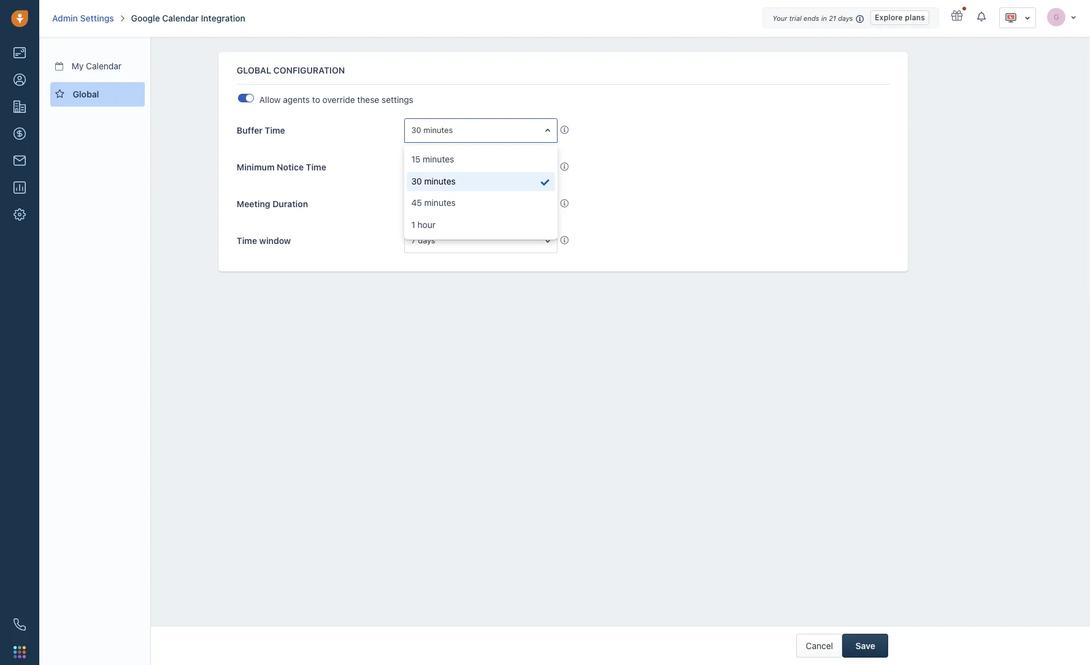 Task type: locate. For each thing, give the bounding box(es) containing it.
agents
[[283, 95, 310, 105]]

15
[[412, 154, 421, 164]]

admin
[[52, 13, 78, 23]]

info circle regular image for minimum notice time
[[561, 161, 569, 173]]

global
[[237, 65, 271, 75], [73, 89, 99, 99]]

minutes up 15 minutes
[[424, 125, 453, 135]]

1 vertical spatial time
[[306, 162, 326, 172]]

1
[[412, 219, 415, 230]]

0 vertical spatial global
[[237, 65, 271, 75]]

1 vertical spatial info circle regular image
[[561, 234, 569, 247]]

30 minutes inside dropdown button
[[412, 125, 453, 135]]

minimum notice time
[[237, 162, 326, 172]]

30
[[412, 125, 421, 135], [412, 176, 422, 186]]

days right 21
[[839, 14, 853, 22]]

1 horizontal spatial global
[[237, 65, 271, 75]]

0 horizontal spatial days
[[418, 236, 436, 246]]

info circle regular image for time window
[[561, 234, 569, 247]]

30 inside list box
[[412, 176, 422, 186]]

my calendar
[[72, 61, 122, 71]]

1 info circle regular image from the top
[[561, 124, 569, 136]]

time right the buffer
[[265, 125, 285, 136]]

ic_arrow_down image
[[1025, 13, 1031, 22]]

calendar
[[162, 13, 199, 23], [86, 61, 122, 71]]

0 vertical spatial 30 minutes
[[412, 125, 453, 135]]

time
[[265, 125, 285, 136], [306, 162, 326, 172], [237, 236, 257, 246]]

ic_info_icon image
[[856, 14, 865, 24]]

1 horizontal spatial settings
[[382, 95, 414, 105]]

2 info circle regular image from the top
[[561, 234, 569, 247]]

45 minutes
[[412, 198, 456, 208]]

list box
[[405, 148, 556, 238]]

1 horizontal spatial time
[[265, 125, 285, 136]]

time right notice
[[306, 162, 326, 172]]

1 vertical spatial info circle regular image
[[561, 197, 569, 210]]

info circle regular image
[[561, 124, 569, 136], [561, 234, 569, 247]]

meeting
[[237, 199, 270, 209]]

2 horizontal spatial time
[[306, 162, 326, 172]]

settings right these
[[382, 95, 414, 105]]

0 horizontal spatial global
[[73, 89, 99, 99]]

hour
[[418, 219, 436, 230]]

30 minutes up 15 minutes
[[412, 125, 453, 135]]

0 horizontal spatial calendar
[[86, 61, 122, 71]]

allow
[[260, 95, 281, 105]]

1 hour
[[412, 219, 436, 230]]

calendar o image
[[55, 62, 63, 71]]

minutes
[[424, 125, 453, 135], [423, 154, 454, 164], [424, 176, 456, 186], [424, 198, 456, 208]]

7 days button
[[405, 229, 558, 253]]

minimum
[[237, 162, 275, 172]]

7
[[412, 236, 416, 246]]

1 horizontal spatial calendar
[[162, 13, 199, 23]]

days
[[839, 14, 853, 22], [418, 236, 436, 246]]

2 info circle regular image from the top
[[561, 197, 569, 210]]

1 30 from the top
[[412, 125, 421, 135]]

0 vertical spatial days
[[839, 14, 853, 22]]

1 30 minutes from the top
[[412, 125, 453, 135]]

global right the star o image
[[73, 89, 99, 99]]

30 up the 15
[[412, 125, 421, 135]]

minutes up 45 minutes
[[424, 176, 456, 186]]

0 vertical spatial 30
[[412, 125, 421, 135]]

time left window
[[237, 236, 257, 246]]

settings
[[80, 13, 114, 23], [382, 95, 414, 105]]

my
[[72, 61, 84, 71]]

in
[[822, 14, 827, 22]]

info circle regular image
[[561, 161, 569, 173], [561, 197, 569, 210]]

0 vertical spatial settings
[[80, 13, 114, 23]]

calendar right my
[[86, 61, 122, 71]]

settings right admin
[[80, 13, 114, 23]]

calendar right google
[[162, 13, 199, 23]]

0 vertical spatial info circle regular image
[[561, 161, 569, 173]]

30 minutes up 45 minutes
[[412, 176, 456, 186]]

notice
[[277, 162, 304, 172]]

your trial ends in 21 days
[[773, 14, 853, 22]]

2 30 from the top
[[412, 176, 422, 186]]

days right 7
[[418, 236, 436, 246]]

None checkbox
[[238, 94, 254, 102]]

1 vertical spatial days
[[418, 236, 436, 246]]

30 minutes
[[412, 125, 453, 135], [412, 176, 456, 186]]

freshworks switcher image
[[14, 647, 26, 659]]

0 vertical spatial calendar
[[162, 13, 199, 23]]

cancel
[[806, 641, 834, 652]]

phone element
[[7, 613, 32, 638]]

your
[[773, 14, 788, 22]]

1 info circle regular image from the top
[[561, 161, 569, 173]]

1 vertical spatial global
[[73, 89, 99, 99]]

integration
[[201, 13, 245, 23]]

21
[[829, 14, 837, 22]]

7 days button
[[405, 229, 558, 253]]

admin settings link
[[52, 12, 114, 25]]

cancel button
[[797, 635, 843, 659]]

1 vertical spatial 30
[[412, 176, 422, 186]]

global up allow
[[237, 65, 271, 75]]

ends
[[804, 14, 820, 22]]

0 vertical spatial info circle regular image
[[561, 124, 569, 136]]

1 vertical spatial 30 minutes
[[412, 176, 456, 186]]

2 30 minutes from the top
[[412, 176, 456, 186]]

0 horizontal spatial time
[[237, 236, 257, 246]]

1 vertical spatial calendar
[[86, 61, 122, 71]]

missing translation "unavailable" for locale "en-us" image
[[1005, 12, 1018, 24]]

30 up 45 at the top left of the page
[[412, 176, 422, 186]]



Task type: vqa. For each thing, say whether or not it's contained in the screenshot.
1st 30 minutes from the bottom
yes



Task type: describe. For each thing, give the bounding box(es) containing it.
time window
[[237, 236, 291, 246]]

global for global
[[73, 89, 99, 99]]

meeting duration
[[237, 199, 308, 209]]

these
[[357, 95, 379, 105]]

minutes right 45 at the top left of the page
[[424, 198, 456, 208]]

ic_arrow_down image
[[1071, 13, 1077, 21]]

explore plans button
[[871, 10, 930, 25]]

global configuration
[[237, 65, 345, 75]]

calendar for my
[[86, 61, 122, 71]]

list box containing 15 minutes
[[405, 148, 556, 238]]

trial
[[790, 14, 802, 22]]

calendar for google
[[162, 13, 199, 23]]

minutes inside dropdown button
[[424, 125, 453, 135]]

configuration
[[274, 65, 345, 75]]

1 horizontal spatial days
[[839, 14, 853, 22]]

window
[[259, 236, 291, 246]]

duration
[[273, 199, 308, 209]]

30 minutes button
[[405, 118, 558, 143]]

2 vertical spatial time
[[237, 236, 257, 246]]

days inside dropdown button
[[418, 236, 436, 246]]

minutes right the 15
[[423, 154, 454, 164]]

1 vertical spatial settings
[[382, 95, 414, 105]]

override
[[323, 95, 355, 105]]

explore
[[875, 13, 903, 22]]

bell regular image
[[978, 11, 988, 22]]

buffer
[[237, 125, 263, 136]]

save button
[[843, 635, 889, 659]]

star o image
[[55, 89, 64, 99]]

15 minutes
[[412, 154, 454, 164]]

google calendar integration
[[131, 13, 245, 23]]

phone image
[[14, 619, 26, 632]]

7 days
[[412, 236, 436, 246]]

allow agents to override these settings
[[260, 95, 414, 105]]

save
[[856, 641, 876, 652]]

global for global configuration
[[237, 65, 271, 75]]

plans
[[906, 13, 926, 22]]

30 minutes button
[[405, 118, 558, 143]]

30 inside dropdown button
[[412, 125, 421, 135]]

45
[[412, 198, 422, 208]]

info circle regular image for buffer time
[[561, 124, 569, 136]]

buffer time
[[237, 125, 285, 136]]

google
[[131, 13, 160, 23]]

to
[[312, 95, 320, 105]]

admin settings
[[52, 13, 114, 23]]

explore plans
[[875, 13, 926, 22]]

0 vertical spatial time
[[265, 125, 285, 136]]

0 horizontal spatial settings
[[80, 13, 114, 23]]

info circle regular image for meeting duration
[[561, 197, 569, 210]]



